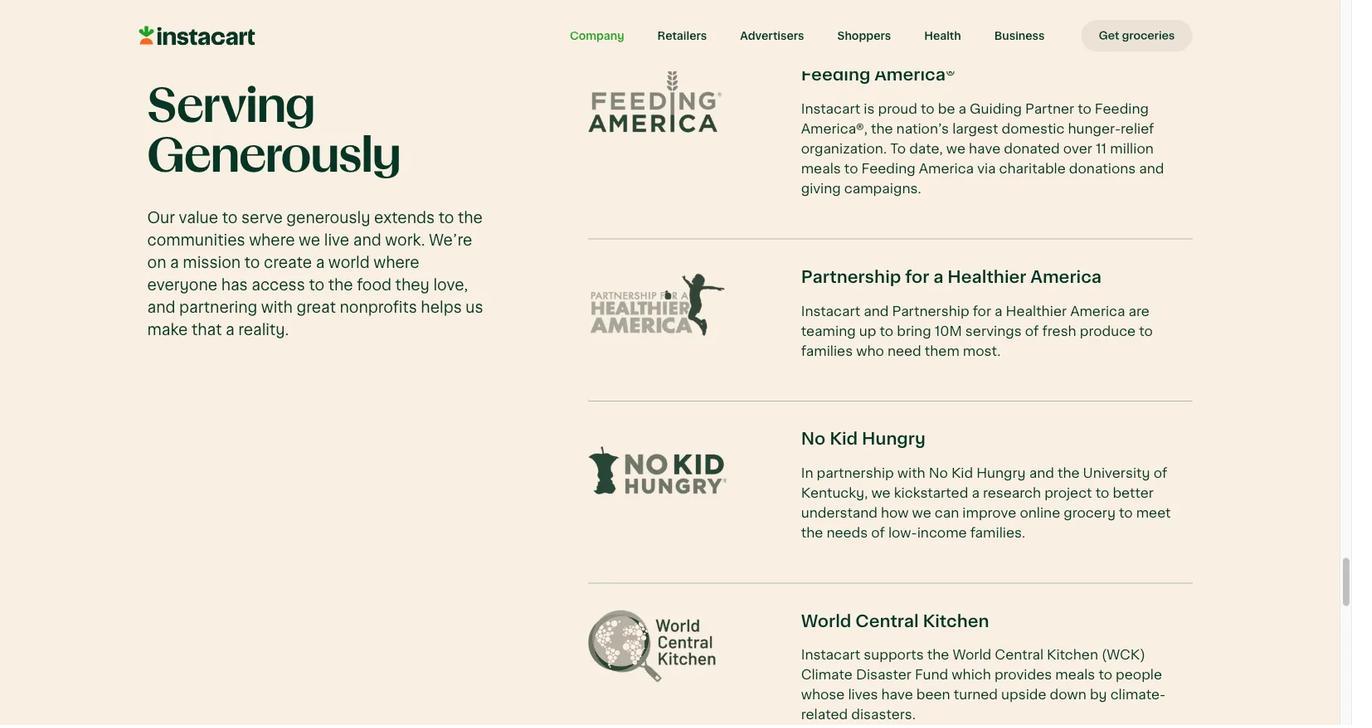 Task type: locate. For each thing, give the bounding box(es) containing it.
2 instacart from the top
[[802, 304, 861, 319]]

where down work.
[[374, 254, 420, 270]]

no kid hungry
[[802, 430, 926, 449]]

america up fresh
[[1031, 268, 1102, 286]]

1 vertical spatial instacart
[[802, 304, 861, 319]]

1 horizontal spatial no
[[929, 466, 949, 481]]

instacart inside instacart is proud to be a guiding partner to feeding america®, the nation's largest domestic hunger-relief organization. to date, we have donated over 11 million meals to feeding america via charitable donations and giving campaigns.
[[802, 102, 861, 117]]

have down disaster
[[882, 688, 914, 703]]

the up fund
[[928, 648, 950, 663]]

1 horizontal spatial kid
[[952, 466, 974, 481]]

domestic
[[1002, 122, 1065, 137]]

largest
[[953, 122, 999, 137]]

to down organization.
[[845, 162, 859, 176]]

to down "are"
[[1140, 324, 1154, 339]]

partnership up up at the top right of page
[[802, 268, 902, 286]]

0 horizontal spatial have
[[882, 688, 914, 703]]

them
[[925, 344, 960, 358]]

kitchen up down
[[1048, 648, 1099, 663]]

instacart up teaming
[[802, 304, 861, 319]]

2 vertical spatial america
[[1071, 304, 1126, 319]]

0 vertical spatial world
[[802, 612, 852, 631]]

1 vertical spatial meals
[[1056, 668, 1096, 683]]

1 vertical spatial feeding
[[1095, 102, 1149, 117]]

0 vertical spatial healthier
[[948, 268, 1027, 286]]

the up we're
[[458, 209, 483, 225]]

1 vertical spatial kitchen
[[1048, 648, 1099, 663]]

with inside in partnership with no kid hungry and the university of kentucky, we kickstarted a research project to better understand how we can improve online grocery to meet the needs of low-income families.
[[898, 466, 926, 481]]

generously
[[287, 209, 371, 225]]

world
[[802, 612, 852, 631], [953, 648, 992, 663]]

1 horizontal spatial of
[[1026, 324, 1039, 339]]

supports
[[864, 648, 924, 663]]

to up by at the bottom right
[[1099, 668, 1113, 683]]

0 vertical spatial kid
[[830, 430, 858, 449]]

kitchen up which
[[923, 612, 990, 631]]

generously
[[147, 133, 401, 180]]

healthier
[[948, 268, 1027, 286], [1006, 304, 1067, 319]]

and up project
[[1030, 466, 1055, 481]]

0 vertical spatial kitchen
[[923, 612, 990, 631]]

teaming
[[802, 324, 856, 339]]

2 vertical spatial feeding
[[862, 162, 916, 176]]

meals up giving
[[802, 162, 841, 176]]

and
[[1140, 162, 1165, 176], [353, 232, 382, 248], [147, 299, 175, 315], [864, 304, 889, 319], [1030, 466, 1055, 481]]

feeding
[[802, 66, 871, 84], [1095, 102, 1149, 117], [862, 162, 916, 176]]

lives
[[849, 688, 879, 703]]

us
[[466, 299, 484, 315]]

retailers button
[[641, 20, 724, 51]]

we
[[947, 142, 966, 156], [299, 232, 321, 248], [872, 486, 891, 501], [913, 506, 932, 521]]

relief
[[1121, 122, 1155, 137]]

instacart inside instacart supports the world central kitchen (wck) climate disaster fund which provides meals to people whose lives have been turned upside down by climate- related disasters.
[[802, 648, 861, 663]]

0 vertical spatial instacart
[[802, 102, 861, 117]]

kid inside in partnership with no kid hungry and the university of kentucky, we kickstarted a research project to better understand how we can improve online grocery to meet the needs of low-income families.
[[952, 466, 974, 481]]

of left fresh
[[1026, 324, 1039, 339]]

1 vertical spatial healthier
[[1006, 304, 1067, 319]]

1 vertical spatial america
[[1031, 268, 1102, 286]]

climate
[[802, 668, 853, 683]]

we left live
[[299, 232, 321, 248]]

a up improve
[[972, 486, 980, 501]]

partnership up bring
[[893, 304, 970, 319]]

0 vertical spatial of
[[1026, 324, 1039, 339]]

0 vertical spatial for
[[906, 268, 930, 286]]

for up bring
[[906, 268, 930, 286]]

2 horizontal spatial of
[[1154, 466, 1168, 481]]

america up produce
[[1071, 304, 1126, 319]]

instacart for world
[[802, 648, 861, 663]]

donations
[[1070, 162, 1136, 176]]

1 vertical spatial of
[[1154, 466, 1168, 481]]

1 instacart from the top
[[802, 102, 861, 117]]

central inside instacart supports the world central kitchen (wck) climate disaster fund which provides meals to people whose lives have been turned upside down by climate- related disasters.
[[995, 648, 1044, 663]]

servings
[[966, 324, 1022, 339]]

meals up down
[[1056, 668, 1096, 683]]

improve
[[963, 506, 1017, 521]]

0 horizontal spatial where
[[249, 232, 295, 248]]

and inside instacart is proud to be a guiding partner to feeding america®, the nation's largest domestic hunger-relief organization. to date, we have donated over 11 million meals to feeding america via charitable donations and giving campaigns.
[[1140, 162, 1165, 176]]

2 vertical spatial instacart
[[802, 648, 861, 663]]

0 horizontal spatial kitchen
[[923, 612, 990, 631]]

instacart inside instacart and partnership for a healthier america are teaming up to bring 10m servings of fresh produce to families who need them most.
[[802, 304, 861, 319]]

1 vertical spatial have
[[882, 688, 914, 703]]

of up the better
[[1154, 466, 1168, 481]]

campaigns.
[[845, 182, 922, 196]]

million
[[1111, 142, 1154, 156]]

that
[[192, 321, 222, 337]]

a up servings
[[995, 304, 1003, 319]]

healthier inside instacart and partnership for a healthier america are teaming up to bring 10m servings of fresh produce to families who need them most.
[[1006, 304, 1067, 319]]

mission
[[183, 254, 241, 270]]

a up 10m
[[934, 268, 944, 286]]

0 vertical spatial have
[[969, 142, 1001, 156]]

grocery
[[1064, 506, 1116, 521]]

giving
[[802, 182, 841, 196]]

1 vertical spatial kid
[[952, 466, 974, 481]]

meals
[[802, 162, 841, 176], [1056, 668, 1096, 683]]

have
[[969, 142, 1001, 156], [882, 688, 914, 703]]

1 vertical spatial with
[[898, 466, 926, 481]]

1 vertical spatial partnership
[[893, 304, 970, 319]]

where
[[249, 232, 295, 248], [374, 254, 420, 270]]

everyone
[[147, 276, 218, 293]]

a inside instacart is proud to be a guiding partner to feeding america®, the nation's largest domestic hunger-relief organization. to date, we have donated over 11 million meals to feeding america via charitable donations and giving campaigns.
[[959, 102, 967, 117]]

nonprofits
[[340, 299, 417, 315]]

with inside our value to serve generously extends to the communities where we live and work. we're on a mission to create a world where everyone has access to the food they love, and partnering with great nonprofits helps us make that a reality.
[[261, 299, 293, 315]]

shoppers
[[838, 30, 892, 41]]

we down largest
[[947, 142, 966, 156]]

food
[[357, 276, 392, 293]]

0 vertical spatial with
[[261, 299, 293, 315]]

instacart up climate
[[802, 648, 861, 663]]

for up servings
[[973, 304, 992, 319]]

instacart for feeding
[[802, 102, 861, 117]]

1 horizontal spatial where
[[374, 254, 420, 270]]

of left low-
[[872, 526, 885, 541]]

1 vertical spatial where
[[374, 254, 420, 270]]

hungry up partnership
[[862, 430, 926, 449]]

have inside instacart supports the world central kitchen (wck) climate disaster fund which provides meals to people whose lives have been turned upside down by climate- related disasters.
[[882, 688, 914, 703]]

0 horizontal spatial world
[[802, 612, 852, 631]]

the
[[871, 122, 893, 137], [458, 209, 483, 225], [328, 276, 353, 293], [1058, 466, 1080, 481], [802, 526, 824, 541], [928, 648, 950, 663]]

the inside instacart supports the world central kitchen (wck) climate disaster fund which provides meals to people whose lives have been turned upside down by climate- related disasters.
[[928, 648, 950, 663]]

instacart for partnership
[[802, 304, 861, 319]]

we're
[[429, 232, 473, 248]]

0 vertical spatial feeding
[[802, 66, 871, 84]]

0 horizontal spatial central
[[856, 612, 919, 631]]

to up "hunger-"
[[1078, 102, 1092, 117]]

the inside instacart is proud to be a guiding partner to feeding america®, the nation's largest domestic hunger-relief organization. to date, we have donated over 11 million meals to feeding america via charitable donations and giving campaigns.
[[871, 122, 893, 137]]

a right be
[[959, 102, 967, 117]]

0 vertical spatial no
[[802, 430, 826, 449]]

1 vertical spatial hungry
[[977, 466, 1026, 481]]

with down access
[[261, 299, 293, 315]]

central up provides
[[995, 648, 1044, 663]]

up
[[860, 324, 877, 339]]

healthier up fresh
[[1006, 304, 1067, 319]]

feeding up is
[[802, 66, 871, 84]]

1 horizontal spatial hungry
[[977, 466, 1026, 481]]

are
[[1129, 304, 1150, 319]]

1 horizontal spatial with
[[898, 466, 926, 481]]

people
[[1116, 668, 1163, 683]]

1 horizontal spatial meals
[[1056, 668, 1096, 683]]

0 horizontal spatial kid
[[830, 430, 858, 449]]

0 horizontal spatial no
[[802, 430, 826, 449]]

no up in
[[802, 430, 826, 449]]

company
[[570, 30, 625, 41]]

0 horizontal spatial of
[[872, 526, 885, 541]]

0 vertical spatial central
[[856, 612, 919, 631]]

1 horizontal spatial central
[[995, 648, 1044, 663]]

of
[[1026, 324, 1039, 339], [1154, 466, 1168, 481], [872, 526, 885, 541]]

guiding
[[970, 102, 1022, 117]]

1 vertical spatial no
[[929, 466, 949, 481]]

1 horizontal spatial world
[[953, 648, 992, 663]]

1 vertical spatial for
[[973, 304, 992, 319]]

have up the via
[[969, 142, 1001, 156]]

where down serve
[[249, 232, 295, 248]]

have inside instacart is proud to be a guiding partner to feeding america®, the nation's largest domestic hunger-relief organization. to date, we have donated over 11 million meals to feeding america via charitable donations and giving campaigns.
[[969, 142, 1001, 156]]

over
[[1064, 142, 1093, 156]]

better
[[1113, 486, 1154, 501]]

1 horizontal spatial have
[[969, 142, 1001, 156]]

a right on at left
[[170, 254, 179, 270]]

reality.
[[238, 321, 289, 337]]

no up kickstarted
[[929, 466, 949, 481]]

world up climate
[[802, 612, 852, 631]]

central
[[856, 612, 919, 631], [995, 648, 1044, 663]]

1 vertical spatial central
[[995, 648, 1044, 663]]

the down world
[[328, 276, 353, 293]]

kid up partnership
[[830, 430, 858, 449]]

with up kickstarted
[[898, 466, 926, 481]]

to down the better
[[1120, 506, 1133, 521]]

health button
[[908, 20, 978, 51]]

1 horizontal spatial kitchen
[[1048, 648, 1099, 663]]

and up up at the top right of page
[[864, 304, 889, 319]]

online
[[1020, 506, 1061, 521]]

kid up kickstarted
[[952, 466, 974, 481]]

a right "that"
[[226, 321, 235, 337]]

1 horizontal spatial for
[[973, 304, 992, 319]]

to
[[921, 102, 935, 117], [1078, 102, 1092, 117], [845, 162, 859, 176], [222, 209, 238, 225], [439, 209, 454, 225], [245, 254, 260, 270], [309, 276, 325, 293], [880, 324, 894, 339], [1140, 324, 1154, 339], [1096, 486, 1110, 501], [1120, 506, 1133, 521], [1099, 668, 1113, 683]]

america inside instacart and partnership for a healthier america are teaming up to bring 10m servings of fresh produce to families who need them most.
[[1071, 304, 1126, 319]]

fund
[[915, 668, 949, 683]]

can
[[935, 506, 960, 521]]

america inside instacart is proud to be a guiding partner to feeding america®, the nation's largest domestic hunger-relief organization. to date, we have donated over 11 million meals to feeding america via charitable donations and giving campaigns.
[[919, 162, 974, 176]]

america down date,
[[919, 162, 974, 176]]

healthier up servings
[[948, 268, 1027, 286]]

world up which
[[953, 648, 992, 663]]

need
[[888, 344, 922, 358]]

nation's
[[897, 122, 950, 137]]

instacart is proud to be a guiding partner to feeding america®, the nation's largest domestic hunger-relief organization. to date, we have donated over 11 million meals to feeding america via charitable donations and giving campaigns.
[[802, 102, 1165, 196]]

to right 'value'
[[222, 209, 238, 225]]

needs
[[827, 526, 868, 541]]

0 vertical spatial hungry
[[862, 430, 926, 449]]

instacart up america®,
[[802, 102, 861, 117]]

0 vertical spatial america
[[919, 162, 974, 176]]

1 vertical spatial world
[[953, 648, 992, 663]]

to
[[891, 142, 906, 156]]

0 horizontal spatial with
[[261, 299, 293, 315]]

the down is
[[871, 122, 893, 137]]

and down 'million'
[[1140, 162, 1165, 176]]

a down live
[[316, 254, 325, 270]]

no
[[802, 430, 826, 449], [929, 466, 949, 481]]

0 horizontal spatial meals
[[802, 162, 841, 176]]

project
[[1045, 486, 1093, 501]]

of inside instacart and partnership for a healthier america are teaming up to bring 10m servings of fresh produce to families who need them most.
[[1026, 324, 1039, 339]]

central up 'supports'
[[856, 612, 919, 631]]

feeding up the campaigns.
[[862, 162, 916, 176]]

income
[[918, 526, 967, 541]]

3 instacart from the top
[[802, 648, 861, 663]]

to inside instacart supports the world central kitchen (wck) climate disaster fund which provides meals to people whose lives have been turned upside down by climate- related disasters.
[[1099, 668, 1113, 683]]

the down understand
[[802, 526, 824, 541]]

hungry up research
[[977, 466, 1026, 481]]

we inside our value to serve generously extends to the communities where we live and work. we're on a mission to create a world where everyone has access to the food they love, and partnering with great nonprofits helps us make that a reality.
[[299, 232, 321, 248]]

they
[[396, 276, 430, 293]]

0 vertical spatial where
[[249, 232, 295, 248]]

advertisers
[[741, 30, 805, 41]]

partner
[[1026, 102, 1075, 117]]

provides
[[995, 668, 1053, 683]]

we up how
[[872, 486, 891, 501]]

0 vertical spatial meals
[[802, 162, 841, 176]]

feeding up relief
[[1095, 102, 1149, 117]]

to up has
[[245, 254, 260, 270]]



Task type: vqa. For each thing, say whether or not it's contained in the screenshot.
Ask
no



Task type: describe. For each thing, give the bounding box(es) containing it.
make
[[147, 321, 188, 337]]

and up world
[[353, 232, 382, 248]]

and inside instacart and partnership for a healthier america are teaming up to bring 10m servings of fresh produce to families who need them most.
[[864, 304, 889, 319]]

upside
[[1002, 688, 1047, 703]]

disasters.
[[852, 708, 916, 723]]

0 horizontal spatial hungry
[[862, 430, 926, 449]]

we down kickstarted
[[913, 506, 932, 521]]

business
[[995, 30, 1045, 41]]

meals inside instacart is proud to be a guiding partner to feeding america®, the nation's largest domestic hunger-relief organization. to date, we have donated over 11 million meals to feeding america via charitable donations and giving campaigns.
[[802, 162, 841, 176]]

turned
[[954, 688, 998, 703]]

communities
[[147, 232, 245, 248]]

serve
[[242, 209, 283, 225]]

a inside instacart and partnership for a healthier america are teaming up to bring 10m servings of fresh produce to families who need them most.
[[995, 304, 1003, 319]]

has
[[221, 276, 248, 293]]

health
[[925, 30, 962, 41]]

advertisers button
[[724, 20, 821, 51]]

to right up at the top right of page
[[880, 324, 894, 339]]

down
[[1050, 688, 1087, 703]]

(wck)
[[1102, 648, 1146, 663]]

for inside instacart and partnership for a healthier america are teaming up to bring 10m servings of fresh produce to families who need them most.
[[973, 304, 992, 319]]

university
[[1084, 466, 1151, 481]]

company button
[[554, 20, 641, 51]]

to up we're
[[439, 209, 454, 225]]

climate-
[[1111, 688, 1166, 703]]

families
[[802, 344, 853, 358]]

via
[[978, 162, 996, 176]]

get groceries
[[1099, 30, 1176, 41]]

hungry inside in partnership with no kid hungry and the university of kentucky, we kickstarted a research project to better understand how we can improve online grocery to meet the needs of low-income families.
[[977, 466, 1026, 481]]

shoppers button
[[821, 20, 908, 51]]

to left be
[[921, 102, 935, 117]]

our value to serve generously extends to the communities where we live and work. we're on a mission to create a world where everyone has access to the food they love, and partnering with great nonprofits helps us make that a reality.
[[147, 209, 484, 337]]

meals inside instacart supports the world central kitchen (wck) climate disaster fund which provides meals to people whose lives have been turned upside down by climate- related disasters.
[[1056, 668, 1096, 683]]

partnering
[[179, 299, 257, 315]]

we inside instacart is proud to be a guiding partner to feeding america®, the nation's largest domestic hunger-relief organization. to date, we have donated over 11 million meals to feeding america via charitable donations and giving campaigns.
[[947, 142, 966, 156]]

retailers
[[658, 30, 707, 41]]

related
[[802, 708, 848, 723]]

live
[[324, 232, 350, 248]]

the up project
[[1058, 466, 1080, 481]]

how
[[881, 506, 909, 521]]

and inside in partnership with no kid hungry and the university of kentucky, we kickstarted a research project to better understand how we can improve online grocery to meet the needs of low-income families.
[[1030, 466, 1055, 481]]

instacart and partnership for a healthier america are teaming up to bring 10m servings of fresh produce to families who need them most.
[[802, 304, 1154, 358]]

families.
[[971, 526, 1026, 541]]

a inside in partnership with no kid hungry and the university of kentucky, we kickstarted a research project to better understand how we can improve online grocery to meet the needs of low-income families.
[[972, 486, 980, 501]]

and up make
[[147, 299, 175, 315]]

kitchen inside instacart supports the world central kitchen (wck) climate disaster fund which provides meals to people whose lives have been turned upside down by climate- related disasters.
[[1048, 648, 1099, 663]]

to up grocery
[[1096, 486, 1110, 501]]

is
[[864, 102, 875, 117]]

great
[[297, 299, 336, 315]]

world inside instacart supports the world central kitchen (wck) climate disaster fund which provides meals to people whose lives have been turned upside down by climate- related disasters.
[[953, 648, 992, 663]]

donated
[[1005, 142, 1061, 156]]

to up great
[[309, 276, 325, 293]]

0 horizontal spatial for
[[906, 268, 930, 286]]

fresh
[[1043, 324, 1077, 339]]

world central kitchen
[[802, 612, 990, 631]]

feeding america®
[[802, 66, 956, 84]]

10m
[[935, 324, 963, 339]]

partnership inside instacart and partnership for a healthier america are teaming up to bring 10m servings of fresh produce to families who need them most.
[[893, 304, 970, 319]]

love,
[[434, 276, 468, 293]]

get groceries link
[[1082, 20, 1193, 51]]

who
[[857, 344, 885, 358]]

partnership for a healthier america
[[802, 268, 1102, 286]]

extends
[[374, 209, 435, 225]]

whose
[[802, 688, 845, 703]]

america®,
[[802, 122, 868, 137]]

on
[[147, 254, 166, 270]]

world
[[329, 254, 370, 270]]

serving
[[147, 83, 315, 130]]

kickstarted
[[894, 486, 969, 501]]

instacart supports the world central kitchen (wck) climate disaster fund which provides meals to people whose lives have been turned upside down by climate- related disasters.
[[802, 648, 1166, 723]]

understand
[[802, 506, 878, 521]]

partnership
[[817, 466, 894, 481]]

been
[[917, 688, 951, 703]]

most.
[[963, 344, 1001, 358]]

in
[[802, 466, 814, 481]]

no inside in partnership with no kid hungry and the university of kentucky, we kickstarted a research project to better understand how we can improve online grocery to meet the needs of low-income families.
[[929, 466, 949, 481]]

get
[[1099, 30, 1120, 41]]

disaster
[[856, 668, 912, 683]]

2 vertical spatial of
[[872, 526, 885, 541]]

by
[[1090, 688, 1108, 703]]

research
[[983, 486, 1042, 501]]

serving generously
[[147, 83, 401, 180]]

which
[[952, 668, 992, 683]]

0 vertical spatial partnership
[[802, 268, 902, 286]]

access
[[252, 276, 305, 293]]

meet
[[1137, 506, 1172, 521]]

proud
[[879, 102, 918, 117]]

hunger-
[[1069, 122, 1121, 137]]

groceries
[[1123, 30, 1176, 41]]

11
[[1096, 142, 1107, 156]]

organization.
[[802, 142, 887, 156]]

kentucky,
[[802, 486, 868, 501]]

helps
[[421, 299, 462, 315]]

bring
[[897, 324, 932, 339]]



